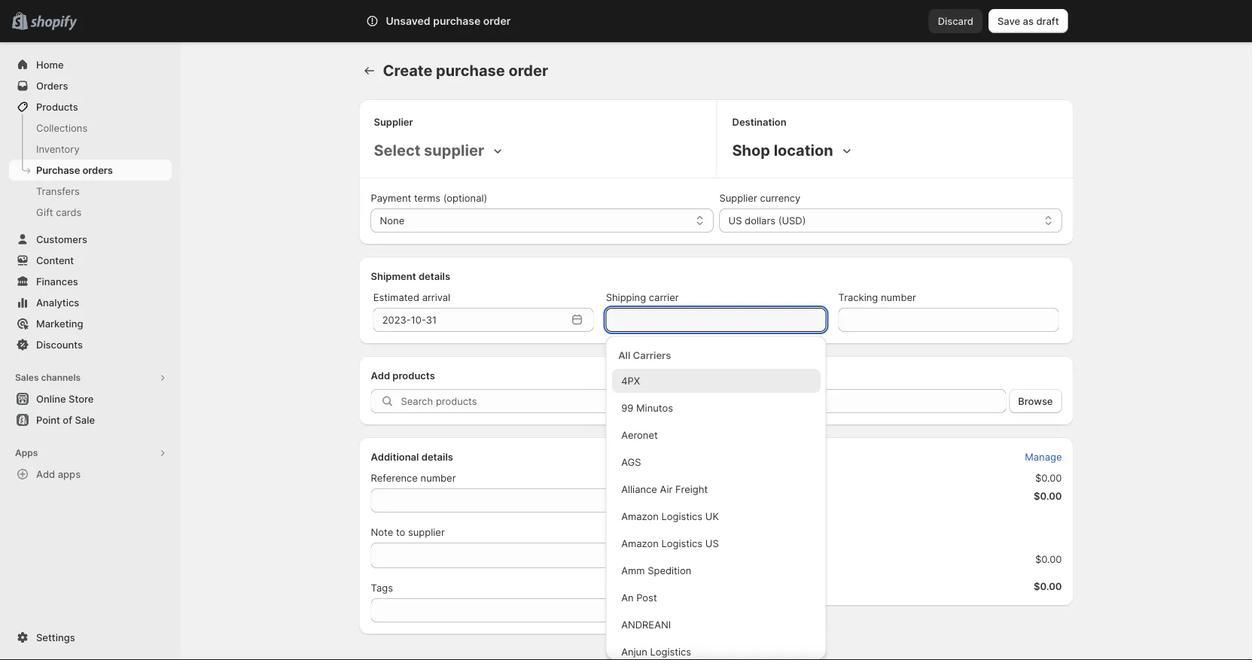 Task type: locate. For each thing, give the bounding box(es) containing it.
sales channels
[[15, 373, 81, 383]]

purchase for unsaved
[[433, 15, 481, 27]]

1 amazon from the top
[[621, 511, 659, 522]]

Note to supplier text field
[[371, 543, 699, 569]]

0 vertical spatial supplier
[[374, 116, 413, 128]]

orders
[[36, 80, 68, 92]]

0 horizontal spatial us
[[705, 538, 719, 550]]

supplier up select
[[374, 116, 413, 128]]

purchase
[[433, 15, 481, 27], [436, 61, 505, 80]]

us dollars (usd)
[[729, 215, 806, 226]]

0 horizontal spatial supplier
[[374, 116, 413, 128]]

supplier
[[424, 141, 484, 160], [408, 527, 445, 538]]

amazon up amm
[[621, 538, 659, 550]]

amm
[[621, 565, 645, 577]]

select supplier
[[374, 141, 484, 160]]

0 vertical spatial purchase
[[433, 15, 481, 27]]

0 vertical spatial order
[[483, 15, 511, 27]]

shipping carrier
[[606, 292, 679, 303]]

purchase right "unsaved"
[[433, 15, 481, 27]]

Estimated arrival text field
[[373, 308, 567, 332]]

add
[[371, 370, 390, 382], [36, 469, 55, 480]]

us inside all carriers group
[[705, 538, 719, 550]]

home link
[[9, 54, 172, 75]]

amazon
[[621, 511, 659, 522], [621, 538, 659, 550]]

all carriers
[[618, 350, 671, 361]]

tracking
[[839, 292, 879, 303]]

1 vertical spatial amazon
[[621, 538, 659, 550]]

purchase orders link
[[9, 160, 172, 181]]

finances link
[[9, 271, 172, 292]]

add left apps
[[36, 469, 55, 480]]

logistics
[[661, 511, 703, 522], [661, 538, 703, 550], [650, 646, 691, 658]]

details for additional details
[[422, 451, 453, 463]]

details up the reference number
[[422, 451, 453, 463]]

add apps button
[[9, 464, 172, 485]]

1 vertical spatial supplier
[[408, 527, 445, 538]]

analytics link
[[9, 292, 172, 313]]

home
[[36, 59, 64, 70]]

logistics down freight
[[661, 511, 703, 522]]

all carriers group
[[606, 369, 827, 661]]

reference
[[371, 472, 418, 484]]

1 horizontal spatial add
[[371, 370, 390, 382]]

supplier currency
[[720, 192, 801, 204]]

logistics right anjun
[[650, 646, 691, 658]]

1 horizontal spatial number
[[881, 292, 917, 303]]

us left dollars at the top
[[729, 215, 742, 226]]

arrival
[[422, 292, 451, 303]]

products
[[36, 101, 78, 113]]

1 vertical spatial us
[[705, 538, 719, 550]]

of
[[63, 414, 72, 426]]

logistics for us
[[661, 538, 703, 550]]

add products
[[371, 370, 435, 382]]

Tags text field
[[371, 599, 699, 623]]

0 vertical spatial number
[[881, 292, 917, 303]]

ags
[[621, 456, 641, 468]]

Reference number text field
[[371, 489, 699, 513]]

finances
[[36, 276, 78, 287]]

2 amazon from the top
[[621, 538, 659, 550]]

marketing link
[[9, 313, 172, 334]]

save as draft button
[[989, 9, 1069, 33]]

(usd)
[[779, 215, 806, 226]]

as
[[1023, 15, 1034, 27]]

1 vertical spatial number
[[421, 472, 456, 484]]

(optional)
[[443, 192, 488, 204]]

1 vertical spatial order
[[509, 61, 549, 80]]

0 vertical spatial details
[[419, 270, 451, 282]]

online store link
[[9, 389, 172, 410]]

amazon down 'alliance'
[[621, 511, 659, 522]]

manage
[[1025, 451, 1063, 463]]

1 vertical spatial supplier
[[720, 192, 758, 204]]

amazon for amazon logistics us
[[621, 538, 659, 550]]

add inside add apps "button"
[[36, 469, 55, 480]]

shopify image
[[30, 15, 77, 30]]

point of sale link
[[9, 410, 172, 431]]

1 vertical spatial purchase
[[436, 61, 505, 80]]

supplier up dollars at the top
[[720, 192, 758, 204]]

shipping
[[606, 292, 646, 303]]

gift
[[36, 206, 53, 218]]

discounts
[[36, 339, 83, 351]]

an post
[[621, 592, 657, 604]]

details up arrival
[[419, 270, 451, 282]]

transfers link
[[9, 181, 172, 202]]

tracking number
[[839, 292, 917, 303]]

0 vertical spatial logistics
[[661, 511, 703, 522]]

note to supplier
[[371, 527, 445, 538]]

sales
[[15, 373, 39, 383]]

purchase orders
[[36, 164, 113, 176]]

$0.00
[[1036, 472, 1063, 484], [1034, 490, 1063, 502], [1036, 554, 1063, 565], [1034, 581, 1063, 592]]

number right tracking
[[881, 292, 917, 303]]

amm spedition
[[621, 565, 691, 577]]

order for unsaved purchase order
[[483, 15, 511, 27]]

0 horizontal spatial add
[[36, 469, 55, 480]]

to
[[396, 527, 406, 538]]

amazon for amazon logistics uk
[[621, 511, 659, 522]]

unsaved
[[386, 15, 431, 27]]

1 horizontal spatial supplier
[[720, 192, 758, 204]]

99
[[621, 402, 633, 414]]

0 vertical spatial amazon
[[621, 511, 659, 522]]

logistics down amazon logistics uk
[[661, 538, 703, 550]]

products
[[393, 370, 435, 382]]

draft
[[1037, 15, 1060, 27]]

add for add apps
[[36, 469, 55, 480]]

1 vertical spatial logistics
[[661, 538, 703, 550]]

1 vertical spatial add
[[36, 469, 55, 480]]

$0.00 $0.00
[[1034, 472, 1063, 502]]

purchase down unsaved purchase order
[[436, 61, 505, 80]]

sales channels button
[[9, 368, 172, 389]]

content link
[[9, 250, 172, 271]]

settings link
[[9, 627, 172, 649]]

number down the additional details
[[421, 472, 456, 484]]

orders
[[82, 164, 113, 176]]

1 vertical spatial details
[[422, 451, 453, 463]]

select supplier button
[[371, 139, 509, 163]]

0 vertical spatial us
[[729, 215, 742, 226]]

terms
[[414, 192, 441, 204]]

andreani
[[621, 619, 671, 631]]

0 horizontal spatial number
[[421, 472, 456, 484]]

add left the products
[[371, 370, 390, 382]]

supplier up (optional)
[[424, 141, 484, 160]]

us down uk
[[705, 538, 719, 550]]

number
[[881, 292, 917, 303], [421, 472, 456, 484]]

point
[[36, 414, 60, 426]]

0 vertical spatial add
[[371, 370, 390, 382]]

4px option
[[606, 369, 827, 393]]

99 minutos
[[621, 402, 673, 414]]

0 vertical spatial supplier
[[424, 141, 484, 160]]

supplier right the "to"
[[408, 527, 445, 538]]

transfers
[[36, 185, 80, 197]]

post
[[636, 592, 657, 604]]



Task type: vqa. For each thing, say whether or not it's contained in the screenshot.
Us
yes



Task type: describe. For each thing, give the bounding box(es) containing it.
shop location
[[733, 141, 834, 160]]

point of sale button
[[0, 410, 181, 431]]

tags
[[371, 582, 393, 594]]

all
[[618, 350, 630, 361]]

supplier inside dropdown button
[[424, 141, 484, 160]]

supplier for supplier
[[374, 116, 413, 128]]

sale
[[75, 414, 95, 426]]

discard
[[938, 15, 974, 27]]

save as draft
[[998, 15, 1060, 27]]

marketing
[[36, 318, 83, 330]]

apps
[[58, 469, 81, 480]]

estimated arrival
[[373, 292, 451, 303]]

currency
[[760, 192, 801, 204]]

minutos
[[636, 402, 673, 414]]

online store button
[[0, 389, 181, 410]]

content
[[36, 255, 74, 266]]

create
[[383, 61, 433, 80]]

dollars
[[745, 215, 776, 226]]

collections link
[[9, 118, 172, 139]]

location
[[774, 141, 834, 160]]

inventory
[[36, 143, 80, 155]]

number for reference number
[[421, 472, 456, 484]]

1 horizontal spatial us
[[729, 215, 742, 226]]

4px
[[621, 375, 640, 387]]

products link
[[9, 96, 172, 118]]

estimated
[[373, 292, 420, 303]]

anjun
[[621, 646, 647, 658]]

online
[[36, 393, 66, 405]]

additional
[[371, 451, 419, 463]]

settings
[[36, 632, 75, 644]]

details for shipment details
[[419, 270, 451, 282]]

select
[[374, 141, 421, 160]]

manage button
[[1016, 447, 1072, 468]]

payment
[[371, 192, 412, 204]]

amazon logistics uk
[[621, 511, 719, 522]]

payment terms (optional)
[[371, 192, 488, 204]]

discounts link
[[9, 334, 172, 356]]

browse button
[[1010, 389, 1063, 414]]

channels
[[41, 373, 81, 383]]

customers
[[36, 234, 87, 245]]

logistics for uk
[[661, 511, 703, 522]]

aeronet
[[621, 429, 658, 441]]

aeronet option
[[606, 420, 827, 447]]

point of sale
[[36, 414, 95, 426]]

add apps
[[36, 469, 81, 480]]

apps button
[[9, 443, 172, 464]]

search button
[[408, 9, 845, 33]]

online store
[[36, 393, 94, 405]]

unsaved purchase order
[[386, 15, 511, 27]]

uk
[[705, 511, 719, 522]]

orders link
[[9, 75, 172, 96]]

shipment details
[[371, 270, 451, 282]]

2 vertical spatial logistics
[[650, 646, 691, 658]]

customers link
[[9, 229, 172, 250]]

Tracking number text field
[[839, 308, 1060, 332]]

purchase
[[36, 164, 80, 176]]

number for tracking number
[[881, 292, 917, 303]]

spedition
[[648, 565, 691, 577]]

none
[[380, 215, 405, 226]]

alliance air freight
[[621, 484, 708, 495]]

carriers
[[633, 350, 671, 361]]

discard link
[[929, 9, 983, 33]]

search
[[432, 15, 465, 27]]

cards
[[56, 206, 82, 218]]

carrier
[[649, 292, 679, 303]]

order for create purchase order
[[509, 61, 549, 80]]

supplier for supplier currency
[[720, 192, 758, 204]]

destination
[[733, 116, 787, 128]]

anjun logistics
[[621, 646, 691, 658]]

additional details
[[371, 451, 453, 463]]

shipment
[[371, 270, 416, 282]]

apps
[[15, 448, 38, 459]]

collections
[[36, 122, 88, 134]]

amazon logistics us
[[621, 538, 719, 550]]

note
[[371, 527, 393, 538]]

purchase for create
[[436, 61, 505, 80]]

Shipping carrier text field
[[606, 308, 827, 332]]

Search products text field
[[401, 389, 1007, 414]]

store
[[69, 393, 94, 405]]

shop location button
[[730, 139, 858, 163]]

save
[[998, 15, 1021, 27]]

add for add products
[[371, 370, 390, 382]]

$0.00 inside $0.00 $0.00
[[1036, 472, 1063, 484]]

reference number
[[371, 472, 456, 484]]



